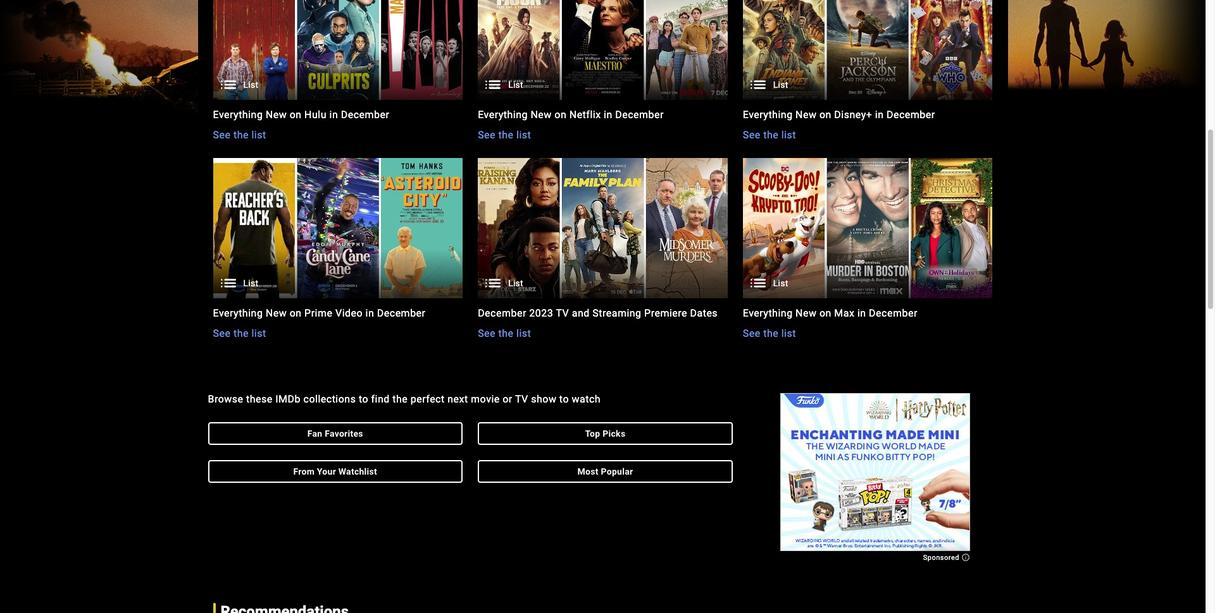 Task type: vqa. For each thing, say whether or not it's contained in the screenshot.
Search IMDb text field
no



Task type: locate. For each thing, give the bounding box(es) containing it.
poster image for and
[[478, 158, 728, 299]]

and
[[572, 307, 590, 319]]

see the list for everything new on disney+ in december
[[743, 129, 796, 141]]

everything
[[213, 109, 263, 121], [478, 109, 528, 121], [743, 109, 793, 121], [213, 307, 263, 319], [743, 307, 793, 319]]

see the list for everything new on hulu in december
[[213, 129, 266, 141]]

on inside the everything new on max in december link
[[820, 307, 832, 319]]

list
[[243, 80, 258, 90], [508, 80, 523, 90], [773, 80, 788, 90], [243, 278, 258, 288], [508, 278, 523, 288], [773, 278, 788, 288]]

tv left and
[[556, 307, 569, 319]]

in right disney+
[[875, 109, 884, 121]]

list group for and
[[478, 158, 728, 299]]

2 to from the left
[[559, 393, 569, 406]]

see the list button for everything new on disney+ in december
[[743, 128, 796, 143]]

these
[[246, 393, 273, 406]]

see the list button for everything new on max in december
[[743, 326, 796, 342]]

everything new on hulu in december
[[213, 109, 389, 121]]

group containing everything new on prime video in december
[[213, 158, 463, 342]]

group containing everything new on max in december
[[743, 158, 993, 342]]

list for everything new on prime video in december
[[243, 278, 258, 288]]

everything inside 'link'
[[743, 109, 793, 121]]

tv right or at the left of the page
[[515, 393, 528, 406]]

on for max
[[820, 307, 832, 319]]

hulu
[[304, 109, 327, 121]]

new left hulu
[[266, 109, 287, 121]]

december right hulu
[[341, 109, 389, 121]]

list for everything new on netflix in december
[[508, 80, 523, 90]]

on left disney+
[[820, 109, 832, 121]]

1 to from the left
[[359, 393, 368, 406]]

list link for netflix
[[478, 0, 728, 100]]

on inside everything new on prime video in december link
[[290, 307, 302, 319]]

everything new on prime video in december link
[[213, 306, 463, 321]]

sponsored
[[923, 554, 961, 562]]

december right max
[[869, 307, 918, 319]]

list for everything new on hulu in december
[[243, 80, 258, 90]]

0 horizontal spatial tv
[[515, 393, 528, 406]]

group
[[213, 0, 463, 143], [478, 0, 728, 143], [743, 0, 993, 143], [213, 158, 463, 342], [478, 158, 728, 342], [743, 158, 993, 342]]

on inside everything new on netflix in december link
[[555, 109, 567, 121]]

december inside 'link'
[[887, 109, 935, 121]]

in right hulu
[[329, 109, 338, 121]]

see for everything new on max in december
[[743, 328, 761, 340]]

list group for hulu
[[213, 0, 463, 100]]

list
[[251, 129, 266, 141], [516, 129, 531, 141], [781, 129, 796, 141], [251, 328, 266, 340], [516, 328, 531, 340], [781, 328, 796, 340]]

see
[[213, 129, 231, 141], [478, 129, 496, 141], [743, 129, 761, 141], [213, 328, 231, 340], [478, 328, 496, 340], [743, 328, 761, 340]]

list group
[[213, 0, 463, 100], [478, 0, 728, 100], [743, 0, 993, 100], [213, 158, 463, 299], [478, 158, 728, 299], [743, 158, 993, 299]]

show
[[531, 393, 557, 406]]

tv
[[556, 307, 569, 319], [515, 393, 528, 406]]

list link for prime
[[213, 158, 463, 299]]

on left prime
[[290, 307, 302, 319]]

list link for max
[[743, 158, 993, 299]]

on for hulu
[[290, 109, 302, 121]]

0 horizontal spatial to
[[359, 393, 368, 406]]

everything for everything new on hulu in december
[[213, 109, 263, 121]]

see the list button for everything new on prime video in december
[[213, 326, 266, 342]]

the for everything new on netflix in december
[[498, 129, 514, 141]]

see the list button
[[213, 128, 266, 143], [478, 128, 531, 143], [743, 128, 796, 143], [213, 326, 266, 342], [478, 326, 531, 342], [743, 326, 796, 342]]

or
[[503, 393, 512, 406]]

everything new on disney+ in december
[[743, 109, 935, 121]]

on left max
[[820, 307, 832, 319]]

to left the find
[[359, 393, 368, 406]]

group containing everything new on netflix in december
[[478, 0, 728, 143]]

watchlist
[[338, 467, 377, 477]]

everything for everything new on max in december
[[743, 307, 793, 319]]

new left prime
[[266, 307, 287, 319]]

new left max
[[796, 307, 817, 319]]

everything new on max in december link
[[743, 306, 993, 321]]

streaming
[[593, 307, 641, 319]]

in inside 'link'
[[875, 109, 884, 121]]

on left the netflix
[[555, 109, 567, 121]]

new left disney+
[[796, 109, 817, 121]]

see the list for everything new on prime video in december
[[213, 328, 266, 340]]

on
[[290, 109, 302, 121], [555, 109, 567, 121], [820, 109, 832, 121], [290, 307, 302, 319], [820, 307, 832, 319]]

on left hulu
[[290, 109, 302, 121]]

1 horizontal spatial to
[[559, 393, 569, 406]]

new left the netflix
[[531, 109, 552, 121]]

on for disney+
[[820, 109, 832, 121]]

to right show
[[559, 393, 569, 406]]

group containing december 2023 tv and streaming premiere dates
[[478, 158, 728, 342]]

from your watchlist
[[293, 467, 377, 477]]

in
[[329, 109, 338, 121], [604, 109, 612, 121], [875, 109, 884, 121], [366, 307, 374, 319], [858, 307, 866, 319]]

list link for hulu
[[213, 0, 463, 100]]

new
[[266, 109, 287, 121], [531, 109, 552, 121], [796, 109, 817, 121], [266, 307, 287, 319], [796, 307, 817, 319]]

your
[[317, 467, 336, 477]]

everything for everything new on netflix in december
[[478, 109, 528, 121]]

the
[[233, 129, 249, 141], [498, 129, 514, 141], [763, 129, 779, 141], [233, 328, 249, 340], [498, 328, 514, 340], [763, 328, 779, 340], [393, 393, 408, 406]]

new inside 'link'
[[796, 109, 817, 121]]

to
[[359, 393, 368, 406], [559, 393, 569, 406]]

see the list button for everything new on netflix in december
[[478, 128, 531, 143]]

december 2023 tv and streaming premiere dates link
[[478, 306, 728, 321]]

poster image
[[478, 0, 728, 100], [478, 158, 728, 299], [743, 158, 993, 299]]

from your watchlist button
[[208, 461, 463, 483]]

2023
[[529, 307, 553, 319]]

on inside everything new on hulu in december link
[[290, 109, 302, 121]]

list for everything new on max in december
[[773, 278, 788, 288]]

most
[[578, 467, 599, 477]]

on inside the everything new on disney+ in december 'link'
[[820, 109, 832, 121]]

december right disney+
[[887, 109, 935, 121]]

production art image
[[213, 0, 463, 100], [743, 0, 993, 100], [213, 158, 463, 299]]

collections
[[303, 393, 356, 406]]

see the list
[[213, 129, 266, 141], [478, 129, 531, 141], [743, 129, 796, 141], [213, 328, 266, 340], [478, 328, 531, 340], [743, 328, 796, 340]]

see the list for everything new on netflix in december
[[478, 129, 531, 141]]

list group for disney+
[[743, 0, 993, 100]]

0 vertical spatial tv
[[556, 307, 569, 319]]

sponsored content section
[[780, 393, 970, 562]]

picks
[[603, 429, 626, 439]]

in right the netflix
[[604, 109, 612, 121]]

browse
[[208, 393, 243, 406]]

list link
[[213, 0, 463, 100], [478, 0, 728, 100], [743, 0, 993, 100], [213, 158, 463, 299], [478, 158, 728, 299], [743, 158, 993, 299]]

see for everything new on netflix in december
[[478, 129, 496, 141]]

netflix
[[569, 109, 601, 121]]

1 horizontal spatial tv
[[556, 307, 569, 319]]

list for december 2023 tv and streaming premiere dates
[[516, 328, 531, 340]]

the for december 2023 tv and streaming premiere dates
[[498, 328, 514, 340]]

on for netflix
[[555, 109, 567, 121]]

see the list button for everything new on hulu in december
[[213, 128, 266, 143]]

everything new on netflix in december
[[478, 109, 664, 121]]

fan
[[307, 429, 322, 439]]

production art image for hulu
[[213, 0, 463, 100]]

most popular button
[[478, 461, 733, 483]]

december
[[341, 109, 389, 121], [615, 109, 664, 121], [887, 109, 935, 121], [377, 307, 426, 319], [478, 307, 526, 319], [869, 307, 918, 319]]

in right max
[[858, 307, 866, 319]]

december right the netflix
[[615, 109, 664, 121]]

poster image for max
[[743, 158, 993, 299]]

list for december 2023 tv and streaming premiere dates
[[508, 278, 523, 288]]



Task type: describe. For each thing, give the bounding box(es) containing it.
the for everything new on prime video in december
[[233, 328, 249, 340]]

list for everything new on netflix in december
[[516, 129, 531, 141]]

new for prime
[[266, 307, 287, 319]]

list group for max
[[743, 158, 993, 299]]

1 vertical spatial tv
[[515, 393, 528, 406]]

new for hulu
[[266, 109, 287, 121]]

max
[[834, 307, 855, 319]]

production art image for disney+
[[743, 0, 993, 100]]

prime
[[304, 307, 333, 319]]

december 2023 tv and streaming premiere dates
[[478, 307, 718, 319]]

on for prime
[[290, 307, 302, 319]]

top picks button
[[478, 423, 733, 445]]

perfect
[[411, 393, 445, 406]]

fan favorites
[[307, 429, 363, 439]]

list group for prime
[[213, 158, 463, 299]]

top
[[585, 429, 600, 439]]

list for everything new on hulu in december
[[251, 129, 266, 141]]

the for everything new on hulu in december
[[233, 129, 249, 141]]

list for everything new on disney+ in december
[[773, 80, 788, 90]]

see for december 2023 tv and streaming premiere dates
[[478, 328, 496, 340]]

list link for and
[[478, 158, 728, 299]]

most popular
[[578, 467, 633, 477]]

december for everything new on hulu in december
[[341, 109, 389, 121]]

group containing everything new on hulu in december
[[213, 0, 463, 143]]

popular
[[601, 467, 633, 477]]

everything for everything new on disney+ in december
[[743, 109, 793, 121]]

browse these imdb collections to find the perfect next movie or tv show to watch
[[208, 393, 601, 406]]

favorites
[[325, 429, 363, 439]]

everything new on netflix in december link
[[478, 107, 728, 123]]

december left 2023
[[478, 307, 526, 319]]

find
[[371, 393, 390, 406]]

next
[[448, 393, 468, 406]]

december for everything new on netflix in december
[[615, 109, 664, 121]]

everything new on hulu in december link
[[213, 107, 463, 123]]

top picks
[[585, 429, 626, 439]]

list for everything new on max in december
[[781, 328, 796, 340]]

see for everything new on prime video in december
[[213, 328, 231, 340]]

new for netflix
[[531, 109, 552, 121]]

see the list for december 2023 tv and streaming premiere dates
[[478, 328, 531, 340]]

list for everything new on disney+ in december
[[781, 129, 796, 141]]

production art image for prime
[[213, 158, 463, 299]]

new for max
[[796, 307, 817, 319]]

in for everything new on max in december
[[858, 307, 866, 319]]

the for everything new on disney+ in december
[[763, 129, 779, 141]]

see for everything new on hulu in december
[[213, 129, 231, 141]]

group containing everything new on disney+ in december
[[743, 0, 993, 143]]

video
[[335, 307, 363, 319]]

poster image for netflix
[[478, 0, 728, 100]]

watch
[[572, 393, 601, 406]]

the for everything new on max in december
[[763, 328, 779, 340]]

list link for disney+
[[743, 0, 993, 100]]

december for everything new on disney+ in december
[[887, 109, 935, 121]]

from
[[293, 467, 315, 477]]

new for disney+
[[796, 109, 817, 121]]

december for everything new on max in december
[[869, 307, 918, 319]]

dates
[[690, 307, 718, 319]]

everything new on prime video in december
[[213, 307, 426, 319]]

see the list for everything new on max in december
[[743, 328, 796, 340]]

december right 'video'
[[377, 307, 426, 319]]

fan favorites button
[[208, 423, 463, 445]]

imdb
[[275, 393, 301, 406]]

list group for netflix
[[478, 0, 728, 100]]

in for everything new on hulu in december
[[329, 109, 338, 121]]

everything new on disney+ in december link
[[743, 107, 993, 123]]

premiere
[[644, 307, 687, 319]]

see for everything new on disney+ in december
[[743, 129, 761, 141]]

everything for everything new on prime video in december
[[213, 307, 263, 319]]

movie
[[471, 393, 500, 406]]

in for everything new on netflix in december
[[604, 109, 612, 121]]

list for everything new on prime video in december
[[251, 328, 266, 340]]

everything new on max in december
[[743, 307, 918, 319]]

disney+
[[834, 109, 872, 121]]

in for everything new on disney+ in december
[[875, 109, 884, 121]]

see the list button for december 2023 tv and streaming premiere dates
[[478, 326, 531, 342]]

in right 'video'
[[366, 307, 374, 319]]



